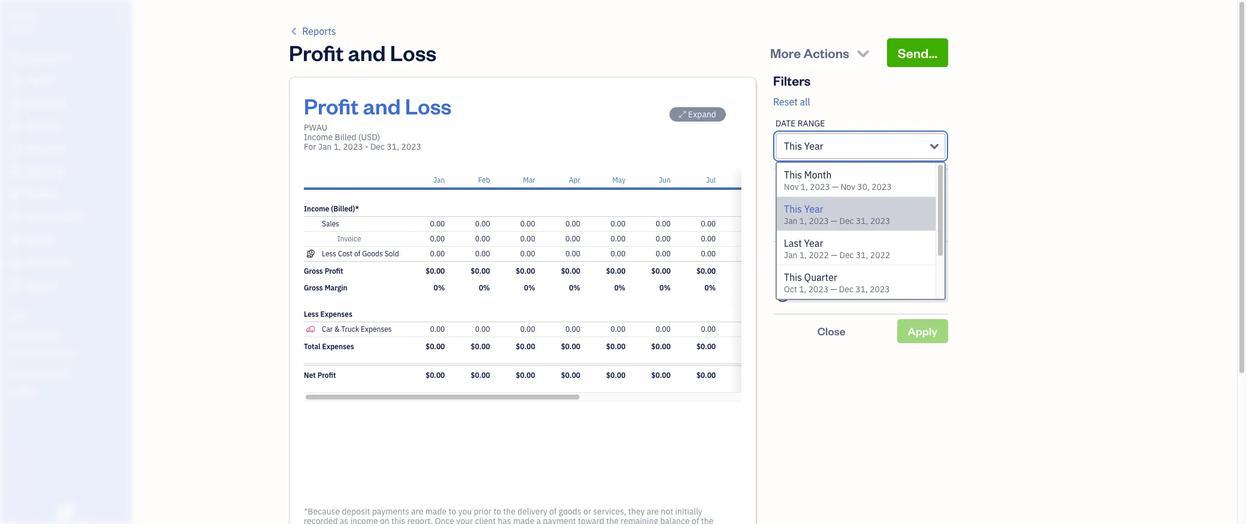 Task type: vqa. For each thing, say whether or not it's contained in the screenshot.
your first step toward getting paid create a professional invoice in seconds with all your billed time and expenses for a job. also, send automated payment reminders to clients. in the right of the page
no



Task type: describe. For each thing, give the bounding box(es) containing it.
net profit
[[304, 371, 336, 380]]

1 horizontal spatial of
[[549, 507, 557, 517]]

jul
[[706, 176, 716, 185]]

dec inside profit and loss pwau income billed (usd) for jan 1, 2023 - dec 31, 2023
[[370, 141, 385, 152]]

profit inside profit and loss pwau income billed (usd) for jan 1, 2023 - dec 31, 2023
[[304, 92, 359, 120]]

accounting
[[776, 251, 818, 262]]

1, inside profit and loss pwau income billed (usd) for jan 1, 2023 - dec 31, 2023
[[334, 141, 341, 152]]

reset all button
[[773, 95, 811, 109]]

client
[[475, 516, 496, 525]]

project image
[[8, 189, 22, 201]]

on
[[380, 516, 390, 525]]

1, for this month
[[801, 182, 808, 192]]

feb
[[478, 176, 490, 185]]

car & truck expenses
[[322, 325, 392, 334]]

(usd)
[[358, 132, 380, 143]]

deposit
[[342, 507, 370, 517]]

expenses for total expenses
[[322, 342, 354, 351]]

0 horizontal spatial made
[[425, 507, 447, 517]]

actions
[[804, 44, 849, 61]]

this
[[391, 516, 405, 525]]

client image
[[8, 75, 22, 87]]

pwau inside main element
[[10, 11, 37, 23]]

margin
[[325, 284, 347, 293]]

date
[[776, 118, 796, 129]]

reports button
[[289, 24, 336, 38]]

more actions button
[[760, 38, 882, 67]]

once
[[435, 516, 454, 525]]

1, for this quarter
[[799, 284, 807, 295]]

this for this year jan 1, 2023 — dec 31, 2023
[[784, 203, 802, 215]]

group by group
[[776, 179, 946, 232]]

and for profit and loss
[[348, 38, 386, 67]]

collected (cash-based)
[[795, 289, 896, 301]]

oct
[[784, 284, 797, 295]]

less cost of goods sold
[[322, 249, 399, 258]]

this year jan 1, 2023 — dec 31, 2023
[[784, 203, 891, 227]]

quarter inside group by "option group"
[[795, 216, 828, 228]]

jan inside last year jan 1, 2022 — dec 31, 2022
[[784, 250, 798, 261]]

freshbooks image
[[56, 505, 76, 520]]

more
[[770, 44, 801, 61]]

quarter inside this quarter oct 1, 2023 — dec 31, 2023
[[804, 272, 837, 284]]

collected
[[795, 289, 836, 301]]

chevrondown image
[[855, 44, 872, 61]]

expand image
[[679, 110, 686, 119]]

total expenses
[[304, 342, 354, 351]]

car
[[322, 325, 333, 334]]

2 income from the top
[[304, 204, 329, 213]]

mar
[[523, 176, 535, 185]]

jun
[[659, 176, 671, 185]]

recorded
[[304, 516, 338, 525]]

jan inside 'this year jan 1, 2023 — dec 31, 2023'
[[784, 216, 798, 227]]

for
[[304, 141, 316, 152]]

report.
[[407, 516, 433, 525]]

dec for this quarter
[[839, 284, 854, 295]]

2 to from the left
[[494, 507, 501, 517]]

less expenses
[[304, 310, 352, 319]]

loss for profit and loss pwau income billed (usd) for jan 1, 2023 - dec 31, 2023
[[405, 92, 452, 120]]

this for this year
[[784, 140, 802, 152]]

aug
[[749, 176, 761, 185]]

truck
[[341, 325, 359, 334]]

based)
[[866, 289, 896, 301]]

apr
[[569, 176, 581, 185]]

month inside group by "option group"
[[795, 197, 822, 209]]

last
[[784, 237, 802, 249]]

net
[[304, 371, 316, 380]]

year for last year jan 1, 2022 — dec 31, 2022
[[804, 237, 823, 249]]

31, for this year
[[856, 216, 868, 227]]

goods
[[362, 249, 383, 258]]

— for last year
[[831, 250, 838, 261]]

close button
[[773, 320, 890, 344]]

cost
[[338, 249, 353, 258]]

profit up margin
[[325, 267, 343, 276]]

reset
[[773, 96, 798, 108]]

close
[[818, 324, 846, 338]]

send…
[[898, 44, 938, 61]]

gross for gross profit
[[304, 267, 323, 276]]

2 nov from the left
[[841, 182, 856, 192]]

group
[[776, 179, 799, 189]]

*because
[[304, 507, 340, 517]]

1 0% from the left
[[434, 284, 445, 293]]

dashboard image
[[8, 52, 22, 64]]

31, for last year
[[856, 250, 868, 261]]

payments
[[372, 507, 409, 517]]

this quarter oct 1, 2023 — dec 31, 2023
[[784, 272, 890, 295]]

group by option group
[[776, 194, 946, 232]]

loss for profit and loss
[[390, 38, 437, 67]]

payment
[[543, 516, 576, 525]]

6 0% from the left
[[660, 284, 671, 293]]

by
[[801, 179, 811, 189]]

initially
[[675, 507, 703, 517]]

4 0% from the left
[[569, 284, 581, 293]]

expand button
[[670, 107, 726, 122]]

method
[[820, 251, 849, 262]]

1, for last year
[[800, 250, 807, 261]]

prior
[[474, 507, 492, 517]]

*because deposit payments are made to you prior to the delivery of goods or services, they are not initially recorded as income on this report. once your client has made a payment toward the remaining balance of th
[[304, 507, 714, 525]]

profit and loss
[[289, 38, 437, 67]]

income inside profit and loss pwau income billed (usd) for jan 1, 2023 - dec 31, 2023
[[304, 132, 333, 143]]

or
[[584, 507, 591, 517]]

sold
[[385, 249, 399, 258]]

has
[[498, 516, 511, 525]]

billed inside the accounting method option group
[[795, 270, 820, 282]]

income (billed)*
[[304, 204, 359, 213]]

7 0% from the left
[[705, 284, 716, 293]]

owner
[[10, 24, 32, 33]]

pwau inside profit and loss pwau income billed (usd) for jan 1, 2023 - dec 31, 2023
[[304, 122, 327, 133]]

year for this year jan 1, 2023 — dec 31, 2023
[[804, 203, 824, 215]]

goods
[[559, 507, 582, 517]]

this year
[[784, 140, 824, 152]]

you
[[458, 507, 472, 517]]

1 horizontal spatial made
[[513, 516, 535, 525]]

list box inside the 'date range' element
[[777, 163, 945, 300]]

1 2022 from the left
[[809, 250, 829, 261]]

(billed)*
[[331, 204, 359, 213]]



Task type: locate. For each thing, give the bounding box(es) containing it.
dec
[[370, 141, 385, 152], [840, 216, 854, 227], [840, 250, 854, 261], [839, 284, 854, 295]]

date range element
[[773, 109, 948, 300]]

— inside 'this year jan 1, 2023 — dec 31, 2023'
[[831, 216, 838, 227]]

31, inside profit and loss pwau income billed (usd) for jan 1, 2023 - dec 31, 2023
[[387, 141, 399, 152]]

year inside last year jan 1, 2022 — dec 31, 2022
[[804, 237, 823, 249]]

pwau up for
[[304, 122, 327, 133]]

0 horizontal spatial to
[[449, 507, 456, 517]]

dec down (accrual)
[[839, 284, 854, 295]]

are left not
[[647, 507, 659, 517]]

gross
[[304, 267, 323, 276], [304, 284, 323, 293]]

less for less expenses
[[304, 310, 319, 319]]

loss inside profit and loss pwau income billed (usd) for jan 1, 2023 - dec 31, 2023
[[405, 92, 452, 120]]

1, inside this quarter oct 1, 2023 — dec 31, 2023
[[799, 284, 807, 295]]

of
[[354, 249, 361, 258], [549, 507, 557, 517], [692, 516, 699, 525]]

they
[[628, 507, 645, 517]]

2 0% from the left
[[479, 284, 490, 293]]

your
[[456, 516, 473, 525]]

this inside this month nov 1, 2023 — nov 30, 2023
[[784, 169, 802, 181]]

2023
[[343, 141, 363, 152], [401, 141, 421, 152], [810, 182, 830, 192], [872, 182, 892, 192], [809, 216, 829, 227], [870, 216, 891, 227], [809, 284, 829, 295], [870, 284, 890, 295]]

0 horizontal spatial nov
[[784, 182, 799, 192]]

0 horizontal spatial the
[[503, 507, 516, 517]]

expenses up the &
[[320, 310, 352, 319]]

1 this from the top
[[784, 140, 802, 152]]

—
[[832, 182, 839, 192], [831, 216, 838, 227], [831, 250, 838, 261], [831, 284, 837, 295]]

are right this
[[411, 507, 423, 517]]

&
[[335, 325, 340, 334]]

0 horizontal spatial pwau
[[10, 11, 37, 23]]

not
[[661, 507, 673, 517]]

year for this year
[[804, 140, 824, 152]]

less for less cost of goods sold
[[322, 249, 336, 258]]

1 horizontal spatial billed
[[795, 270, 820, 282]]

1 vertical spatial billed
[[795, 270, 820, 282]]

year down the by
[[804, 203, 824, 215]]

jan inside profit and loss pwau income billed (usd) for jan 1, 2023 - dec 31, 2023
[[318, 141, 332, 152]]

month down the by
[[795, 197, 822, 209]]

Date Range field
[[776, 133, 946, 159]]

money image
[[8, 234, 22, 246]]

expenses down the &
[[322, 342, 354, 351]]

0 horizontal spatial are
[[411, 507, 423, 517]]

1 horizontal spatial less
[[322, 249, 336, 258]]

dec up last year jan 1, 2022 — dec 31, 2022
[[840, 216, 854, 227]]

report image
[[8, 280, 22, 292]]

last year jan 1, 2022 — dec 31, 2022
[[784, 237, 891, 261]]

1 vertical spatial and
[[363, 92, 401, 120]]

1 gross from the top
[[304, 267, 323, 276]]

— up 'this year jan 1, 2023 — dec 31, 2023'
[[832, 182, 839, 192]]

1 horizontal spatial 2022
[[870, 250, 891, 261]]

income left '-'
[[304, 132, 333, 143]]

month right group
[[804, 169, 832, 181]]

1, right oct
[[799, 284, 807, 295]]

profit right net
[[318, 371, 336, 380]]

3 year from the top
[[804, 237, 823, 249]]

year up accounting method
[[804, 237, 823, 249]]

and for profit and loss pwau income billed (usd) for jan 1, 2023 - dec 31, 2023
[[363, 92, 401, 120]]

this inside date range field
[[784, 140, 802, 152]]

to left you
[[449, 507, 456, 517]]

a
[[537, 516, 541, 525]]

the left the 'delivery'
[[503, 507, 516, 517]]

this for this month nov 1, 2023 — nov 30, 2023
[[784, 169, 802, 181]]

expense image
[[8, 166, 22, 178]]

jan up last
[[784, 216, 798, 227]]

month inside this month nov 1, 2023 — nov 30, 2023
[[804, 169, 832, 181]]

send… button
[[887, 38, 948, 67]]

quarter up collected
[[804, 272, 837, 284]]

made left a at left bottom
[[513, 516, 535, 525]]

2022 up the accounting method option group
[[870, 250, 891, 261]]

gross down gross profit
[[304, 284, 323, 293]]

remaining
[[621, 516, 658, 525]]

this month nov 1, 2023 — nov 30, 2023
[[784, 169, 892, 192]]

(accrual)
[[822, 270, 861, 282]]

list box containing this month
[[777, 163, 945, 300]]

(cash-
[[838, 289, 866, 301]]

0 horizontal spatial less
[[304, 310, 319, 319]]

1, right for
[[334, 141, 341, 152]]

31, for this quarter
[[856, 284, 868, 295]]

less left cost
[[322, 249, 336, 258]]

0 vertical spatial expenses
[[320, 310, 352, 319]]

balance
[[660, 516, 690, 525]]

0 vertical spatial pwau
[[10, 11, 37, 23]]

range
[[798, 118, 825, 129]]

billed left '-'
[[335, 132, 356, 143]]

of right cost
[[354, 249, 361, 258]]

reset all
[[773, 96, 811, 108]]

1 horizontal spatial nov
[[841, 182, 856, 192]]

1, inside 'this year jan 1, 2023 — dec 31, 2023'
[[800, 216, 807, 227]]

may
[[612, 176, 626, 185]]

team members image
[[9, 330, 128, 339]]

— up last year jan 1, 2022 — dec 31, 2022
[[831, 216, 838, 227]]

0 horizontal spatial billed
[[335, 132, 356, 143]]

and
[[348, 38, 386, 67], [363, 92, 401, 120]]

settings image
[[9, 387, 128, 397]]

— for this month
[[832, 182, 839, 192]]

profit down reports
[[289, 38, 344, 67]]

dec for last year
[[840, 250, 854, 261]]

more actions
[[770, 44, 849, 61]]

jan down last
[[784, 250, 798, 261]]

this down group by
[[784, 203, 802, 215]]

accounting method group
[[776, 251, 946, 305]]

year inside date range field
[[804, 140, 824, 152]]

gross margin
[[304, 284, 347, 293]]

chart image
[[8, 257, 22, 269]]

dec inside last year jan 1, 2022 — dec 31, 2022
[[840, 250, 854, 261]]

are
[[411, 507, 423, 517], [647, 507, 659, 517]]

and inside profit and loss pwau income billed (usd) for jan 1, 2023 - dec 31, 2023
[[363, 92, 401, 120]]

of right 'balance'
[[692, 516, 699, 525]]

2 vertical spatial expenses
[[322, 342, 354, 351]]

gross profit
[[304, 267, 343, 276]]

0 vertical spatial less
[[322, 249, 336, 258]]

1 nov from the left
[[784, 182, 799, 192]]

dec up (accrual)
[[840, 250, 854, 261]]

1 to from the left
[[449, 507, 456, 517]]

— for this year
[[831, 216, 838, 227]]

8 0% from the left
[[750, 284, 761, 293]]

year down range
[[804, 140, 824, 152]]

this inside this quarter oct 1, 2023 — dec 31, 2023
[[784, 272, 802, 284]]

invoice image
[[8, 121, 22, 132]]

1 vertical spatial month
[[795, 197, 822, 209]]

1 vertical spatial quarter
[[804, 272, 837, 284]]

billed inside profit and loss pwau income billed (usd) for jan 1, 2023 - dec 31, 2023
[[335, 132, 356, 143]]

31, inside this quarter oct 1, 2023 — dec 31, 2023
[[856, 284, 868, 295]]

this up oct
[[784, 272, 802, 284]]

2 horizontal spatial of
[[692, 516, 699, 525]]

income
[[350, 516, 378, 525]]

jan
[[318, 141, 332, 152], [433, 176, 445, 185], [784, 216, 798, 227], [784, 250, 798, 261]]

31, inside 'this year jan 1, 2023 — dec 31, 2023'
[[856, 216, 868, 227]]

year inside 'this year jan 1, 2023 — dec 31, 2023'
[[804, 203, 824, 215]]

and right reports button
[[348, 38, 386, 67]]

1, inside last year jan 1, 2022 — dec 31, 2022
[[800, 250, 807, 261]]

1 horizontal spatial pwau
[[304, 122, 327, 133]]

items and services image
[[9, 349, 128, 359]]

5 0% from the left
[[614, 284, 626, 293]]

1 horizontal spatial to
[[494, 507, 501, 517]]

nov
[[784, 182, 799, 192], [841, 182, 856, 192]]

31,
[[387, 141, 399, 152], [856, 216, 868, 227], [856, 250, 868, 261], [856, 284, 868, 295]]

1, inside this month nov 1, 2023 — nov 30, 2023
[[801, 182, 808, 192]]

1,
[[334, 141, 341, 152], [801, 182, 808, 192], [800, 216, 807, 227], [800, 250, 807, 261], [799, 284, 807, 295]]

— inside this quarter oct 1, 2023 — dec 31, 2023
[[831, 284, 837, 295]]

main element
[[0, 0, 162, 525]]

filters
[[773, 72, 811, 89]]

billed (accrual)
[[795, 270, 861, 282]]

group by
[[776, 179, 811, 189]]

1 income from the top
[[304, 132, 333, 143]]

— inside this month nov 1, 2023 — nov 30, 2023
[[832, 182, 839, 192]]

0 vertical spatial billed
[[335, 132, 356, 143]]

0 horizontal spatial of
[[354, 249, 361, 258]]

apps image
[[9, 311, 128, 320]]

delivery
[[518, 507, 547, 517]]

dec right '-'
[[370, 141, 385, 152]]

this
[[784, 140, 802, 152], [784, 169, 802, 181], [784, 203, 802, 215], [784, 272, 802, 284]]

1 horizontal spatial the
[[606, 516, 619, 525]]

nov left the by
[[784, 182, 799, 192]]

0 vertical spatial and
[[348, 38, 386, 67]]

timer image
[[8, 212, 22, 224]]

the
[[503, 507, 516, 517], [606, 516, 619, 525]]

1 vertical spatial income
[[304, 204, 329, 213]]

date range
[[776, 118, 825, 129]]

1, up last
[[800, 216, 807, 227]]

dec for this year
[[840, 216, 854, 227]]

1 vertical spatial pwau
[[304, 122, 327, 133]]

0 vertical spatial quarter
[[795, 216, 828, 228]]

— down billed (accrual)
[[831, 284, 837, 295]]

less down gross margin
[[304, 310, 319, 319]]

1 year from the top
[[804, 140, 824, 152]]

sales
[[322, 219, 339, 228]]

reports
[[302, 25, 336, 37]]

profit and loss pwau income billed (usd) for jan 1, 2023 - dec 31, 2023
[[304, 92, 452, 152]]

0 vertical spatial year
[[804, 140, 824, 152]]

this down date range
[[784, 140, 802, 152]]

gross up gross margin
[[304, 267, 323, 276]]

30,
[[857, 182, 870, 192]]

3 this from the top
[[784, 203, 802, 215]]

2 2022 from the left
[[870, 250, 891, 261]]

all
[[800, 96, 811, 108]]

estimate image
[[8, 98, 22, 110]]

2022 up billed (accrual)
[[809, 250, 829, 261]]

to
[[449, 507, 456, 517], [494, 507, 501, 517]]

1 vertical spatial year
[[804, 203, 824, 215]]

1 are from the left
[[411, 507, 423, 517]]

accounting method option group
[[776, 266, 946, 305]]

of right a at left bottom
[[549, 507, 557, 517]]

profit
[[289, 38, 344, 67], [304, 92, 359, 120], [325, 267, 343, 276], [318, 371, 336, 380]]

1 vertical spatial less
[[304, 310, 319, 319]]

1, for this year
[[800, 216, 807, 227]]

2 are from the left
[[647, 507, 659, 517]]

1, right group
[[801, 182, 808, 192]]

31, inside last year jan 1, 2022 — dec 31, 2022
[[856, 250, 868, 261]]

0 vertical spatial income
[[304, 132, 333, 143]]

— for this quarter
[[831, 284, 837, 295]]

this inside 'this year jan 1, 2023 — dec 31, 2023'
[[784, 203, 802, 215]]

4 this from the top
[[784, 272, 802, 284]]

1 horizontal spatial are
[[647, 507, 659, 517]]

3 0% from the left
[[524, 284, 535, 293]]

— up billed (accrual)
[[831, 250, 838, 261]]

this for this quarter oct 1, 2023 — dec 31, 2023
[[784, 272, 802, 284]]

and up (usd)
[[363, 92, 401, 120]]

0 vertical spatial gross
[[304, 267, 323, 276]]

loss
[[390, 38, 437, 67], [405, 92, 452, 120]]

gross for gross margin
[[304, 284, 323, 293]]

total
[[304, 342, 321, 351]]

-
[[365, 141, 368, 152]]

— inside last year jan 1, 2022 — dec 31, 2022
[[831, 250, 838, 261]]

expand
[[688, 109, 716, 120]]

0 vertical spatial loss
[[390, 38, 437, 67]]

jan right for
[[318, 141, 332, 152]]

pwau owner
[[10, 11, 37, 33]]

accounting method
[[776, 251, 849, 262]]

list box
[[777, 163, 945, 300]]

1 vertical spatial gross
[[304, 284, 323, 293]]

dec inside 'this year jan 1, 2023 — dec 31, 2023'
[[840, 216, 854, 227]]

income up category image on the left top of the page
[[304, 204, 329, 213]]

billed down accounting method
[[795, 270, 820, 282]]

invoice
[[338, 234, 361, 243]]

to right "prior"
[[494, 507, 501, 517]]

jan left feb
[[433, 176, 445, 185]]

expenses for less expenses
[[320, 310, 352, 319]]

chevronleft image
[[289, 24, 300, 38]]

profit up for
[[304, 92, 359, 120]]

2022
[[809, 250, 829, 261], [870, 250, 891, 261]]

1 vertical spatial loss
[[405, 92, 452, 120]]

services,
[[593, 507, 626, 517]]

bank connections image
[[9, 368, 128, 378]]

pwau up the owner
[[10, 11, 37, 23]]

0 horizontal spatial 2022
[[809, 250, 829, 261]]

0 vertical spatial month
[[804, 169, 832, 181]]

2 year from the top
[[804, 203, 824, 215]]

as
[[340, 516, 348, 525]]

made left you
[[425, 507, 447, 517]]

1 vertical spatial expenses
[[361, 325, 392, 334]]

the right toward
[[606, 516, 619, 525]]

nov left 30,
[[841, 182, 856, 192]]

month
[[804, 169, 832, 181], [795, 197, 822, 209]]

2 vertical spatial year
[[804, 237, 823, 249]]

category image
[[304, 219, 317, 229]]

quarter up last
[[795, 216, 828, 228]]

2 gross from the top
[[304, 284, 323, 293]]

1, down last
[[800, 250, 807, 261]]

toward
[[578, 516, 604, 525]]

expenses right truck
[[361, 325, 392, 334]]

payment image
[[8, 143, 22, 155]]

dec inside this quarter oct 1, 2023 — dec 31, 2023
[[839, 284, 854, 295]]

this down this year on the right of the page
[[784, 169, 802, 181]]

2 this from the top
[[784, 169, 802, 181]]



